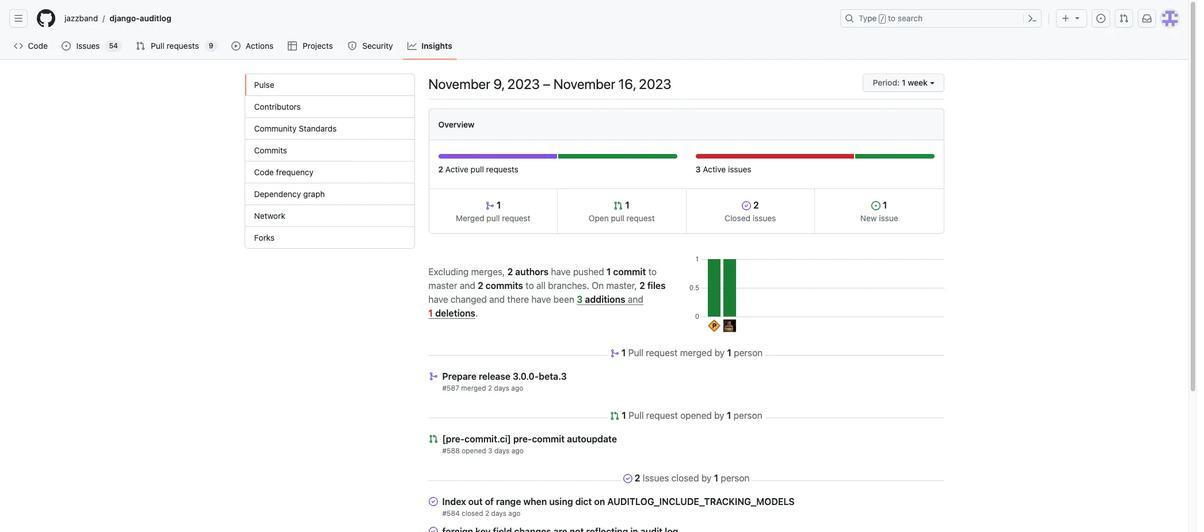Task type: describe. For each thing, give the bounding box(es) containing it.
excluding
[[429, 267, 469, 277]]

1 horizontal spatial and
[[489, 294, 505, 305]]

commits
[[486, 281, 523, 291]]

new
[[860, 214, 877, 223]]

period: 1 week
[[873, 78, 928, 87]]

#584
[[442, 510, 460, 519]]

issue closed image
[[623, 475, 632, 484]]

all
[[536, 281, 546, 291]]

shield image
[[348, 41, 357, 51]]

insights element
[[244, 74, 415, 249]]

plus image
[[1061, 14, 1071, 23]]

person for 1 pull request opened by 1 person
[[734, 411, 762, 421]]

play image
[[231, 41, 240, 51]]

jazzband / django-auditlog
[[64, 13, 171, 23]]

1 vertical spatial issue opened image
[[871, 201, 881, 211]]

ago inside prepare release 3.0.0-beta.3 #587 merged 2 days ago
[[511, 384, 523, 393]]

1 closed image from the top
[[429, 498, 438, 507]]

1 horizontal spatial commit
[[613, 267, 646, 277]]

2 right issue closed image
[[635, 474, 640, 484]]

ago inside [pre-commit.ci] pre-commit autoupdate #588 opened 3 days ago
[[511, 447, 524, 456]]

to inside 'to master and'
[[648, 267, 657, 277]]

projects
[[303, 41, 333, 51]]

commits
[[254, 146, 287, 155]]

code for code
[[28, 41, 48, 51]]

1 vertical spatial issues
[[643, 474, 669, 484]]

1 2023 from the left
[[507, 76, 540, 92]]

closed issues
[[725, 214, 776, 223]]

1 vertical spatial git pull request image
[[429, 435, 438, 444]]

2 horizontal spatial and
[[628, 294, 643, 305]]

days inside [pre-commit.ci] pre-commit autoupdate #588 opened 3 days ago
[[494, 447, 510, 456]]

django-auditlog link
[[105, 9, 176, 28]]

standards
[[299, 124, 337, 134]]

community
[[254, 124, 297, 134]]

merged inside prepare release 3.0.0-beta.3 #587 merged 2 days ago
[[461, 384, 486, 393]]

range
[[496, 497, 521, 508]]

index
[[442, 497, 466, 508]]

there
[[507, 294, 529, 305]]

1 horizontal spatial requests
[[486, 165, 518, 174]]

security link
[[343, 37, 398, 55]]

overview
[[438, 120, 475, 129]]

1 horizontal spatial opened
[[680, 411, 712, 421]]

excluding merges, 2 authors have pushed 1 commit
[[429, 267, 646, 277]]

prepare release 3.0.0-beta.3 #587 merged 2 days ago
[[442, 372, 567, 393]]

forks
[[254, 233, 275, 243]]

merged pull request
[[456, 214, 530, 223]]

homepage image
[[37, 9, 55, 28]]

table image
[[288, 41, 297, 51]]

2 vertical spatial by
[[701, 474, 712, 484]]

code frequency
[[254, 167, 314, 177]]

frequency
[[276, 167, 314, 177]]

new issue
[[860, 214, 898, 223]]

contributors link
[[245, 96, 414, 118]]

1 inside 2 commits to all branches.   on master, 2 files have changed and there have been 3 additions and 1 deletions .
[[429, 308, 433, 319]]

[pre-commit.ci] pre-commit autoupdate link
[[442, 435, 617, 445]]

commits link
[[245, 140, 414, 162]]

forks link
[[245, 227, 414, 249]]

branches.
[[548, 281, 589, 291]]

pull for merged
[[487, 214, 500, 223]]

1 pull request opened by 1 person
[[622, 411, 762, 421]]

9
[[209, 41, 213, 50]]

network
[[254, 211, 285, 221]]

on
[[592, 281, 604, 291]]

index out of range when using dict on auditlog_include_tracking_models #584 closed 2 days ago
[[442, 497, 795, 519]]

master
[[429, 281, 457, 291]]

when
[[523, 497, 547, 508]]

54
[[109, 41, 118, 50]]

3.0.0-
[[513, 372, 539, 382]]

2 down overview
[[438, 165, 443, 174]]

2 inside index out of range when using dict on auditlog_include_tracking_models #584 closed 2 days ago
[[485, 510, 489, 519]]

3 inside [pre-commit.ci] pre-commit autoupdate #588 opened 3 days ago
[[488, 447, 492, 456]]

–
[[543, 76, 550, 92]]

[pre-commit.ci] pre-commit autoupdate #588 opened 3 days ago
[[442, 435, 617, 456]]

issue
[[879, 214, 898, 223]]

dependency graph link
[[245, 184, 414, 205]]

2 left "files"
[[640, 281, 645, 291]]

been
[[554, 294, 574, 305]]

0 horizontal spatial requests
[[167, 41, 199, 51]]

[pre-
[[442, 435, 465, 445]]

dict
[[575, 497, 592, 508]]

to master and
[[429, 267, 657, 291]]

graph
[[303, 189, 325, 199]]

2 down merges,
[[478, 281, 483, 291]]

by for opened
[[714, 411, 724, 421]]

2 vertical spatial person
[[721, 474, 750, 484]]

active for issues
[[703, 165, 726, 174]]

actions link
[[227, 37, 279, 55]]

person for 1 pull request merged by 1 person
[[734, 348, 763, 359]]

2 commits to all branches.   on master, 2 files have changed and there have been 3 additions and 1 deletions .
[[429, 281, 666, 319]]

.
[[475, 308, 478, 319]]

community standards link
[[245, 118, 414, 140]]

issue opened image
[[1096, 14, 1106, 23]]

merges,
[[471, 267, 505, 277]]

pull requests
[[151, 41, 199, 51]]

active for pull
[[445, 165, 468, 174]]

closed
[[725, 214, 751, 223]]

week
[[908, 78, 928, 87]]

insights
[[421, 41, 452, 51]]

0 vertical spatial git pull request image
[[1119, 14, 1129, 23]]

2 november from the left
[[554, 76, 615, 92]]

request for merged pull request
[[502, 214, 530, 223]]

3 active issues
[[696, 165, 751, 174]]

9,
[[493, 76, 504, 92]]

period:
[[873, 78, 900, 87]]

opened inside [pre-commit.ci] pre-commit autoupdate #588 opened 3 days ago
[[462, 447, 486, 456]]

pushed
[[573, 267, 604, 277]]

days inside prepare release 3.0.0-beta.3 #587 merged 2 days ago
[[494, 384, 509, 393]]

0 horizontal spatial pull
[[471, 165, 484, 174]]

request for open pull request
[[627, 214, 655, 223]]

3 inside 2 commits to all branches.   on master, 2 files have changed and there have been 3 additions and 1 deletions .
[[577, 294, 583, 305]]

open pull request
[[589, 214, 655, 223]]

notifications image
[[1142, 14, 1152, 23]]

django-
[[110, 13, 140, 23]]



Task type: locate. For each thing, give the bounding box(es) containing it.
2 up commits in the bottom of the page
[[507, 267, 513, 277]]

1 horizontal spatial git pull request image
[[429, 435, 438, 444]]

1 horizontal spatial /
[[880, 15, 885, 23]]

dependency graph
[[254, 189, 325, 199]]

pull up the merged
[[471, 165, 484, 174]]

2 closed image from the top
[[429, 528, 438, 533]]

autoupdate
[[567, 435, 617, 445]]

pull for 1 pull request merged by 1 person
[[628, 348, 644, 359]]

code right code icon
[[28, 41, 48, 51]]

and up changed
[[460, 281, 475, 291]]

1 horizontal spatial code
[[254, 167, 274, 177]]

code for code frequency
[[254, 167, 274, 177]]

git merge image left prepare on the left of the page
[[429, 372, 438, 382]]

and inside 'to master and'
[[460, 281, 475, 291]]

pull right open at the top
[[611, 214, 624, 223]]

0 horizontal spatial git pull request image
[[136, 41, 145, 51]]

0 vertical spatial closed
[[671, 474, 699, 484]]

to left search
[[888, 13, 896, 23]]

2 vertical spatial 3
[[488, 447, 492, 456]]

by for merged
[[715, 348, 725, 359]]

git merge image
[[485, 201, 494, 211], [610, 349, 619, 359], [429, 372, 438, 382]]

issues right issue closed image
[[643, 474, 669, 484]]

2 vertical spatial days
[[491, 510, 506, 519]]

days
[[494, 384, 509, 393], [494, 447, 510, 456], [491, 510, 506, 519]]

pull right the merged
[[487, 214, 500, 223]]

days down of at bottom left
[[491, 510, 506, 519]]

days inside index out of range when using dict on auditlog_include_tracking_models #584 closed 2 days ago
[[491, 510, 506, 519]]

prepare release 3.0.0-beta.3 link
[[442, 372, 567, 382]]

1 pull request merged by 1 person
[[622, 348, 763, 359]]

days down prepare release 3.0.0-beta.3 link
[[494, 384, 509, 393]]

0 horizontal spatial to
[[526, 281, 534, 291]]

0 horizontal spatial merged
[[461, 384, 486, 393]]

issue opened image down the jazzband link
[[62, 41, 71, 51]]

active up closed
[[703, 165, 726, 174]]

/ right type
[[880, 15, 885, 23]]

issues right closed
[[753, 214, 776, 223]]

/ left django-
[[103, 14, 105, 23]]

0 horizontal spatial issues
[[728, 165, 751, 174]]

pull for open
[[611, 214, 624, 223]]

1 vertical spatial closed image
[[429, 528, 438, 533]]

/ for type
[[880, 15, 885, 23]]

issue closed image
[[742, 201, 751, 211]]

2 up closed issues
[[751, 200, 759, 211]]

november 9, 2023 – november 16, 2023
[[429, 76, 671, 92]]

command palette image
[[1028, 14, 1037, 23]]

2 horizontal spatial git merge image
[[610, 349, 619, 359]]

open
[[589, 214, 609, 223]]

issue opened image up the new issue
[[871, 201, 881, 211]]

/ for jazzband
[[103, 14, 105, 23]]

0 horizontal spatial and
[[460, 281, 475, 291]]

0 vertical spatial person
[[734, 348, 763, 359]]

1 vertical spatial ago
[[511, 447, 524, 456]]

/
[[103, 14, 105, 23], [880, 15, 885, 23]]

1 active from the left
[[445, 165, 468, 174]]

1 vertical spatial closed
[[462, 510, 483, 519]]

2023
[[507, 76, 540, 92], [639, 76, 671, 92]]

0 vertical spatial git pull request image
[[136, 41, 145, 51]]

2 down release
[[488, 384, 492, 393]]

have down all
[[531, 294, 551, 305]]

actions
[[246, 41, 273, 51]]

1 vertical spatial days
[[494, 447, 510, 456]]

1 horizontal spatial merged
[[680, 348, 712, 359]]

2 vertical spatial pull
[[629, 411, 644, 421]]

authors
[[515, 267, 549, 277]]

have down master
[[429, 294, 448, 305]]

git pull request image
[[136, 41, 145, 51], [429, 435, 438, 444]]

projects link
[[283, 37, 338, 55]]

deletions
[[435, 308, 475, 319]]

prepare
[[442, 372, 477, 382]]

0 horizontal spatial commit
[[532, 435, 565, 445]]

1 horizontal spatial git merge image
[[485, 201, 494, 211]]

commit
[[613, 267, 646, 277], [532, 435, 565, 445]]

2 issues         closed by 1 person
[[635, 474, 750, 484]]

ago
[[511, 384, 523, 393], [511, 447, 524, 456], [508, 510, 521, 519]]

0 vertical spatial ago
[[511, 384, 523, 393]]

type
[[859, 13, 877, 23]]

1 horizontal spatial 2023
[[639, 76, 671, 92]]

0 vertical spatial issue opened image
[[62, 41, 71, 51]]

beta.3
[[539, 372, 567, 382]]

graph image
[[408, 41, 417, 51]]

to for 2 commits to all branches.   on master, 2 files have changed and there have been 3 additions and 1 deletions .
[[526, 281, 534, 291]]

opened
[[680, 411, 712, 421], [462, 447, 486, 456]]

0 horizontal spatial git merge image
[[429, 372, 438, 382]]

active down overview
[[445, 165, 468, 174]]

0 horizontal spatial issues
[[76, 41, 100, 51]]

ago down pre-
[[511, 447, 524, 456]]

code image
[[14, 41, 23, 51]]

pull
[[151, 41, 164, 51], [628, 348, 644, 359], [629, 411, 644, 421]]

/ inside type / to search
[[880, 15, 885, 23]]

closed image
[[429, 498, 438, 507], [429, 528, 438, 533]]

0 vertical spatial git merge image
[[485, 201, 494, 211]]

1 horizontal spatial issue opened image
[[871, 201, 881, 211]]

community standards
[[254, 124, 337, 134]]

request for 1 pull request opened by 1 person
[[646, 411, 678, 421]]

0 horizontal spatial closed
[[462, 510, 483, 519]]

0 vertical spatial opened
[[680, 411, 712, 421]]

code frequency link
[[245, 162, 414, 184]]

and down commits in the bottom of the page
[[489, 294, 505, 305]]

1 horizontal spatial pull
[[487, 214, 500, 223]]

dependency
[[254, 189, 301, 199]]

merged
[[456, 214, 484, 223]]

insights link
[[403, 37, 457, 55]]

0 horizontal spatial /
[[103, 14, 105, 23]]

commit.ci]
[[465, 435, 511, 445]]

0 vertical spatial to
[[888, 13, 896, 23]]

days down commit.ci] on the left bottom of the page
[[494, 447, 510, 456]]

2 vertical spatial git merge image
[[429, 372, 438, 382]]

release
[[479, 372, 510, 382]]

2
[[438, 165, 443, 174], [751, 200, 759, 211], [507, 267, 513, 277], [478, 281, 483, 291], [640, 281, 645, 291], [488, 384, 492, 393], [635, 474, 640, 484], [485, 510, 489, 519]]

person
[[734, 348, 763, 359], [734, 411, 762, 421], [721, 474, 750, 484]]

list containing jazzband
[[60, 9, 833, 28]]

1 vertical spatial requests
[[486, 165, 518, 174]]

2 active pull requests
[[438, 165, 518, 174]]

jazzband link
[[60, 9, 103, 28]]

november
[[429, 76, 490, 92], [554, 76, 615, 92]]

git pull request image up open pull request
[[614, 201, 623, 211]]

2 2023 from the left
[[639, 76, 671, 92]]

1 vertical spatial git pull request image
[[614, 201, 623, 211]]

0 horizontal spatial 2023
[[507, 76, 540, 92]]

requests left 9
[[167, 41, 199, 51]]

2 vertical spatial ago
[[508, 510, 521, 519]]

code down commits
[[254, 167, 274, 177]]

1 vertical spatial code
[[254, 167, 274, 177]]

jazzband
[[64, 13, 98, 23]]

type / to search
[[859, 13, 923, 23]]

additions
[[585, 294, 625, 305]]

/ inside jazzband / django-auditlog
[[103, 14, 105, 23]]

1
[[902, 78, 906, 87], [494, 200, 501, 211], [623, 200, 630, 211], [881, 200, 887, 211], [607, 267, 611, 277], [429, 308, 433, 319], [622, 348, 626, 359], [727, 348, 731, 359], [622, 411, 626, 421], [727, 411, 731, 421], [714, 474, 718, 484]]

issue opened image
[[62, 41, 71, 51], [871, 201, 881, 211]]

0 vertical spatial 3
[[696, 165, 701, 174]]

using
[[549, 497, 573, 508]]

2 inside prepare release 3.0.0-beta.3 #587 merged 2 days ago
[[488, 384, 492, 393]]

list
[[60, 9, 833, 28]]

security
[[362, 41, 393, 51]]

git pull request image left [pre- in the left bottom of the page
[[429, 435, 438, 444]]

git pull request image right the 54
[[136, 41, 145, 51]]

git pull request image up autoupdate
[[610, 412, 619, 421]]

git pull request image right issue opened image
[[1119, 14, 1129, 23]]

0 vertical spatial pull
[[151, 41, 164, 51]]

request
[[502, 214, 530, 223], [627, 214, 655, 223], [646, 348, 678, 359], [646, 411, 678, 421]]

1 november from the left
[[429, 76, 490, 92]]

1 horizontal spatial november
[[554, 76, 615, 92]]

git merge image down additions
[[610, 349, 619, 359]]

master,
[[606, 281, 637, 291]]

to inside 2 commits to all branches.   on master, 2 files have changed and there have been 3 additions and 1 deletions .
[[526, 281, 534, 291]]

index out of range when using dict on auditlog_include_tracking_models link
[[442, 497, 795, 508]]

1 vertical spatial opened
[[462, 447, 486, 456]]

pulse link
[[245, 74, 414, 96]]

1 vertical spatial issues
[[753, 214, 776, 223]]

1 horizontal spatial to
[[648, 267, 657, 277]]

0 horizontal spatial issue opened image
[[62, 41, 71, 51]]

request for 1 pull request merged by 1 person
[[646, 348, 678, 359]]

have up branches.
[[551, 267, 571, 277]]

search
[[898, 13, 923, 23]]

2023 left –
[[507, 76, 540, 92]]

git merge image up merged pull request
[[485, 201, 494, 211]]

code
[[28, 41, 48, 51], [254, 167, 274, 177]]

git pull request image
[[1119, 14, 1129, 23], [614, 201, 623, 211], [610, 412, 619, 421]]

2 vertical spatial to
[[526, 281, 534, 291]]

2 horizontal spatial pull
[[611, 214, 624, 223]]

0 vertical spatial commit
[[613, 267, 646, 277]]

0 horizontal spatial code
[[28, 41, 48, 51]]

#588
[[442, 447, 460, 456]]

0 vertical spatial closed image
[[429, 498, 438, 507]]

1 horizontal spatial issues
[[753, 214, 776, 223]]

november right –
[[554, 76, 615, 92]]

closed
[[671, 474, 699, 484], [462, 510, 483, 519]]

16,
[[618, 76, 636, 92]]

1 vertical spatial person
[[734, 411, 762, 421]]

0 vertical spatial issues
[[728, 165, 751, 174]]

#587
[[442, 384, 459, 393]]

to left all
[[526, 281, 534, 291]]

on
[[594, 497, 605, 508]]

0 horizontal spatial november
[[429, 76, 490, 92]]

and down master,
[[628, 294, 643, 305]]

1 vertical spatial git merge image
[[610, 349, 619, 359]]

1 vertical spatial pull
[[628, 348, 644, 359]]

0 horizontal spatial 3
[[488, 447, 492, 456]]

1 vertical spatial 3
[[577, 294, 583, 305]]

issues up issue closed icon
[[728, 165, 751, 174]]

1 vertical spatial merged
[[461, 384, 486, 393]]

closed up auditlog_include_tracking_models
[[671, 474, 699, 484]]

0 vertical spatial code
[[28, 41, 48, 51]]

ago inside index out of range when using dict on auditlog_include_tracking_models #584 closed 2 days ago
[[508, 510, 521, 519]]

files
[[647, 281, 666, 291]]

commit inside [pre-commit.ci] pre-commit autoupdate #588 opened 3 days ago
[[532, 435, 565, 445]]

of
[[485, 497, 494, 508]]

1 horizontal spatial active
[[703, 165, 726, 174]]

issues left the 54
[[76, 41, 100, 51]]

issues
[[76, 41, 100, 51], [643, 474, 669, 484]]

commit up master,
[[613, 267, 646, 277]]

2023 right 16,
[[639, 76, 671, 92]]

active
[[445, 165, 468, 174], [703, 165, 726, 174]]

2 active from the left
[[703, 165, 726, 174]]

2 down of at bottom left
[[485, 510, 489, 519]]

ago down 3.0.0-
[[511, 384, 523, 393]]

network link
[[245, 205, 414, 227]]

1 vertical spatial commit
[[532, 435, 565, 445]]

november left 9,
[[429, 76, 490, 92]]

requests up merged pull request
[[486, 165, 518, 174]]

2 horizontal spatial 3
[[696, 165, 701, 174]]

to
[[888, 13, 896, 23], [648, 267, 657, 277], [526, 281, 534, 291]]

1 vertical spatial by
[[714, 411, 724, 421]]

to for type / to search
[[888, 13, 896, 23]]

1 horizontal spatial 3
[[577, 294, 583, 305]]

0 vertical spatial by
[[715, 348, 725, 359]]

2 horizontal spatial to
[[888, 13, 896, 23]]

ago down range
[[508, 510, 521, 519]]

0 vertical spatial merged
[[680, 348, 712, 359]]

1 horizontal spatial issues
[[643, 474, 669, 484]]

to up "files"
[[648, 267, 657, 277]]

3
[[696, 165, 701, 174], [577, 294, 583, 305], [488, 447, 492, 456]]

triangle down image
[[1073, 13, 1082, 22]]

0 vertical spatial issues
[[76, 41, 100, 51]]

changed
[[451, 294, 487, 305]]

code inside insights element
[[254, 167, 274, 177]]

0 horizontal spatial opened
[[462, 447, 486, 456]]

code link
[[9, 37, 53, 55]]

1 vertical spatial to
[[648, 267, 657, 277]]

pull for 1 pull request opened by 1 person
[[629, 411, 644, 421]]

2 vertical spatial git pull request image
[[610, 412, 619, 421]]

closed down out
[[462, 510, 483, 519]]

0 vertical spatial requests
[[167, 41, 199, 51]]

0 vertical spatial days
[[494, 384, 509, 393]]

1 horizontal spatial closed
[[671, 474, 699, 484]]

issues
[[728, 165, 751, 174], [753, 214, 776, 223]]

0 horizontal spatial active
[[445, 165, 468, 174]]

contributors
[[254, 102, 301, 112]]

pre-
[[513, 435, 532, 445]]

commit left autoupdate
[[532, 435, 565, 445]]

closed inside index out of range when using dict on auditlog_include_tracking_models #584 closed 2 days ago
[[462, 510, 483, 519]]



Task type: vqa. For each thing, say whether or not it's contained in the screenshot.


